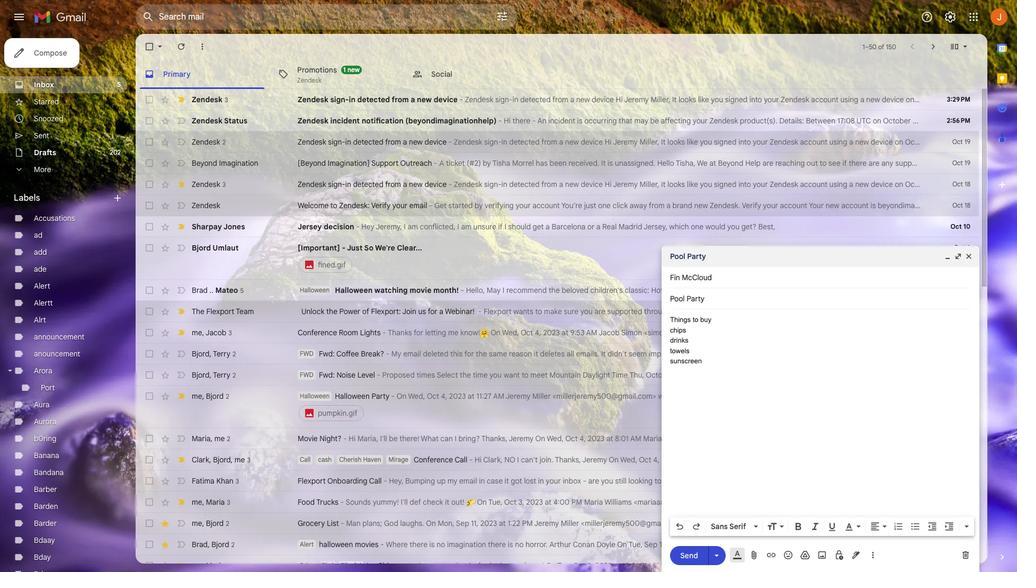 Task type: vqa. For each thing, say whether or not it's contained in the screenshot.


Task type: describe. For each thing, give the bounding box(es) containing it.
0 horizontal spatial we
[[698, 159, 708, 168]]

oct down wants
[[521, 328, 533, 338]]

2 horizontal spatial flexport
[[484, 307, 512, 317]]

be up office
[[802, 371, 811, 380]]

b0ring
[[34, 434, 56, 444]]

2 vertical spatial thanks,
[[829, 519, 855, 529]]

me left the we've
[[985, 349, 995, 359]]

your left get
[[393, 201, 408, 210]]

2 beyond from the left
[[719, 159, 744, 168]]

1 am from the left
[[408, 222, 418, 232]]

are left any
[[869, 159, 880, 168]]

deleted
[[423, 349, 449, 359]]

hey up chain?
[[820, 434, 833, 444]]

god
[[384, 519, 399, 529]]

19 for 2023
[[965, 138, 971, 146]]

0 vertical spatial if
[[843, 159, 848, 168]]

in up tisha
[[502, 137, 508, 147]]

at left 11:27:
[[978, 95, 985, 104]]

trucks
[[317, 498, 339, 507]]

1 for 1 new
[[344, 65, 346, 73]]

detected up an
[[521, 95, 551, 104]]

1 vertical spatial what
[[897, 540, 914, 550]]

0 horizontal spatial one
[[599, 201, 611, 210]]

1 me , bjord 2 from the top
[[192, 392, 229, 401]]

announcement
[[34, 332, 84, 342]]

plans;
[[363, 519, 383, 529]]

my
[[392, 349, 402, 359]]

1 50 of 150
[[863, 43, 897, 51]]

there left an
[[513, 116, 531, 126]]

1 horizontal spatial thanks,
[[555, 455, 581, 465]]

2 vertical spatial by
[[901, 371, 909, 380]]

at inside "cell"
[[468, 392, 475, 401]]

me down fatima
[[192, 498, 202, 507]]

power
[[340, 307, 361, 317]]

1 utc from the left
[[857, 116, 872, 126]]

1 halloween from the left
[[319, 540, 353, 550]]

it for zendesk sign-in detected from a new device hi jeremy miller, it looks like you signed into your zendesk account using a new device on october 18, 2023 at 14:23: locatio
[[662, 180, 666, 189]]

1 join from the left
[[403, 307, 417, 317]]

the left bird
[[742, 371, 753, 380]]

2 inside maria , me 2
[[227, 435, 230, 443]]

bday link
[[34, 553, 51, 563]]

2 vertical spatial williams
[[674, 561, 702, 571]]

1 looking from the left
[[629, 477, 653, 486]]

imagination
[[219, 159, 258, 168]]

1 horizontal spatial just
[[870, 434, 884, 444]]

octo
[[1001, 116, 1018, 126]]

chain?
[[816, 477, 838, 486]]

did.
[[787, 328, 800, 338]]

0 vertical spatial <mariaaawilliams@gmail.com>
[[693, 434, 795, 444]]

1 horizontal spatial us
[[997, 159, 1005, 168]]

toggle split pane mode image
[[950, 41, 961, 52]]

3 row from the top
[[136, 131, 1018, 153]]

2 vertical spatial email
[[460, 477, 478, 486]]

initiates
[[924, 159, 951, 168]]

5 inside brad .. mateo 5
[[240, 287, 244, 295]]

tisha
[[493, 159, 511, 168]]

- inside '[important] - just so we're clear...' link
[[342, 243, 346, 253]]

we've
[[997, 349, 1016, 359]]

0 horizontal spatial jacob
[[206, 328, 227, 337]]

insert photo image
[[818, 550, 828, 561]]

on right 🤗 "image" on the left bottom
[[491, 328, 501, 338]]

4, up lark,
[[730, 349, 737, 359]]

ticket
[[446, 159, 465, 168]]

friendly
[[920, 434, 946, 444]]

hi left clark,
[[475, 455, 482, 465]]

barden link
[[34, 502, 58, 512]]

unsure
[[474, 222, 497, 232]]

on up 9, at the top of the page
[[907, 95, 915, 104]]

hey down the 'toggle confidential mode' icon
[[830, 561, 843, 571]]

inbox
[[563, 477, 582, 486]]

oct left 4
[[955, 308, 966, 315]]

minimize image
[[944, 252, 953, 261]]

ade link
[[34, 265, 47, 274]]

looks for zendesk sign-in detected from a new device hi jeremy miller, it looks like you signed into your zendesk account using a new device on october 18, 2023 at 14:23: locatio
[[668, 180, 686, 189]]

ice
[[929, 561, 939, 571]]

maria up grocery list - man plans; god laughs. on mon, sep 11, 2023 at 1:22 pm jeremy miller <millerjeremy500@gmail.com> wrote: hi terry, send me your grocery list. thanks, jer on the bottom of page
[[585, 498, 603, 507]]

month!
[[434, 286, 459, 295]]

0 vertical spatial just
[[585, 201, 597, 210]]

19 row from the top
[[136, 513, 980, 534]]

2 halloween from the left
[[973, 540, 1007, 550]]

1 vertical spatial party
[[372, 392, 390, 401]]

hi up the that at top
[[616, 95, 623, 104]]

1 verify from the left
[[371, 201, 391, 210]]

logistics
[[710, 477, 737, 486]]

office
[[795, 392, 814, 401]]

2023 down lost
[[527, 498, 543, 507]]

snoozed link
[[34, 114, 63, 124]]

in down promotions, one new message, tab
[[349, 95, 356, 104]]

1 vertical spatial <millerjeremy500@gmail.com>
[[582, 519, 685, 529]]

add
[[34, 248, 47, 257]]

supported
[[608, 307, 643, 317]]

🤗 image
[[480, 329, 489, 338]]

5 inside labels navigation
[[117, 81, 121, 89]]

0 vertical spatial thanks,
[[482, 434, 508, 444]]

indent more ‪(⌘])‬ image
[[945, 522, 955, 532]]

your left the inbox on the bottom
[[546, 477, 561, 486]]

1 vertical spatial email
[[404, 349, 421, 359]]

on down arthur
[[546, 561, 556, 571]]

at right tisha,
[[710, 159, 717, 168]]

1 horizontal spatial flexport
[[298, 477, 326, 486]]

meet
[[531, 371, 548, 380]]

cell containing halloween party
[[298, 391, 1018, 423]]

in right born
[[974, 455, 980, 465]]

can't
[[521, 455, 538, 465]]

bandana
[[34, 468, 64, 478]]

favorite
[[945, 540, 971, 550]]

hi left terry,
[[710, 519, 717, 529]]

3 inside fatima khan 3
[[236, 477, 239, 485]]

detected down morrel
[[510, 180, 540, 189]]

on up join.
[[536, 434, 546, 444]]

on left octo on the right top
[[991, 116, 1000, 126]]

1 thanks from the left
[[454, 561, 477, 571]]

are right the inbox on the bottom
[[589, 477, 600, 486]]

ad link
[[34, 231, 42, 240]]

18 row from the top
[[136, 492, 994, 513]]

up
[[437, 477, 446, 486]]

am right 9:53
[[587, 328, 598, 338]]

pm up more send options icon
[[715, 540, 725, 550]]

search mail image
[[139, 7, 158, 27]]

bold ‪(⌘b)‬ image
[[794, 522, 804, 532]]

conference for conference call - hi clark, no i can't join. thanks, jeremy on wed, oct 4, 2023 at 7:56 am bjord umlaut <sicritbjordd@gmail.com> wrote: no grand idea was ever born in a conferenc
[[414, 455, 453, 465]]

yummy!
[[373, 498, 399, 507]]

0 horizontal spatial everyone,
[[690, 392, 723, 401]]

fwd: for fwd: noise level
[[319, 371, 335, 380]]

may
[[635, 116, 649, 126]]

0 horizontal spatial letting
[[426, 328, 447, 338]]

wed, up join.
[[547, 434, 564, 444]]

terry for fwd: noise level
[[213, 370, 231, 380]]

2 thanks from the left
[[982, 561, 1004, 571]]

or
[[588, 222, 595, 232]]

<millerjeremy500@
[[958, 328, 1018, 338]]

at left 8:26
[[757, 349, 764, 359]]

sans
[[712, 522, 728, 532]]

tisha,
[[676, 159, 696, 168]]

wrote: right undo ‪(⌘z)‬ image
[[687, 519, 708, 529]]

brad for ,
[[192, 540, 208, 550]]

2 horizontal spatial of
[[920, 561, 927, 571]]

0 horizontal spatial if
[[499, 222, 503, 232]]

1 horizontal spatial call
[[369, 477, 382, 486]]

wed, down times
[[408, 392, 425, 401]]

2023 right 12,
[[670, 540, 687, 550]]

in down imagination]
[[346, 180, 351, 189]]

me down the flexport team
[[192, 328, 202, 337]]

barber
[[34, 485, 57, 495]]

7:56
[[689, 455, 703, 465]]

on right party
[[872, 392, 881, 401]]

18 for zendesk sign-in detected from a new device - zendesk sign-in detected from a new device hi jeremy miller, it looks like you signed into your zendesk account using a new device on october 18, 2023 at 14:23: locatio
[[965, 180, 971, 188]]

me down brad , bjord 2
[[192, 561, 202, 571]]

me right serif
[[758, 519, 769, 529]]

wrote: up insert signature image
[[842, 540, 863, 550]]

wrote: up fda,
[[929, 349, 950, 359]]

9 row from the top
[[136, 280, 980, 301]]

your right "submit"
[[952, 392, 967, 401]]

2 vertical spatial tue,
[[558, 561, 572, 571]]

locatio for zendesk sign-in detected from a new device hi jeremy miller, it looks like you signed into your zendesk account using a new device on october 18, 2023 at 14:23: locatio
[[994, 180, 1018, 189]]

2 vertical spatial <mariaaawilliams@gmail.com>
[[703, 561, 805, 571]]

[important]
[[298, 243, 340, 253]]

2 am from the left
[[461, 222, 472, 232]]

0 vertical spatial email
[[410, 201, 428, 210]]

20 row from the top
[[136, 534, 1018, 556]]

sans serif option
[[709, 522, 752, 532]]

be right will
[[750, 392, 759, 401]]

towels
[[671, 347, 690, 355]]

row containing beyond imagination
[[136, 153, 1018, 174]]

at left 12:01
[[614, 561, 621, 571]]

zendesk incident notification (beyondimaginationhelp) - hi there - an incident is occurring that may be affecting your zendesk product(s). details: between 17:08 utc on october 9, 2023, and 21:32 utc on octo
[[298, 116, 1018, 126]]

for right the this at bottom
[[465, 349, 474, 359]]

wrote: down 'operations'
[[738, 498, 759, 507]]

oct up oct 4
[[955, 286, 966, 294]]

port
[[41, 383, 55, 393]]

row containing fatima khan
[[136, 471, 1018, 492]]

alrt link
[[34, 315, 46, 325]]

to left b
[[1007, 159, 1014, 168]]

sign- up tisha
[[485, 137, 502, 147]]

14:23:
[[974, 180, 992, 189]]

2 vertical spatial umlaut
[[737, 455, 761, 465]]

0 horizontal spatial tue,
[[489, 498, 503, 507]]

at left "8:30"
[[873, 328, 880, 338]]

4, up deletes
[[535, 328, 542, 338]]

1 vertical spatial <sicritbjordd@gmail.com>
[[763, 455, 850, 465]]

pool party dialog
[[662, 246, 980, 573]]

out!
[[452, 498, 465, 507]]

lost
[[524, 477, 537, 486]]

2023 right 18,
[[946, 180, 963, 189]]

gmail image
[[34, 6, 92, 28]]

indent less ‪(⌘[)‬ image
[[928, 522, 938, 532]]

using for 18,
[[830, 180, 848, 189]]

2 vertical spatial has
[[941, 561, 953, 571]]

oct up pop out image
[[955, 244, 966, 252]]

fwd fwd: coffee break? - my email deleted this for the same reason it deletes all emails. it didn't seem important. on wed, oct 4, 2023 at 8:26 am bjord umlaut <sicritbjordd@gmail.com> wrote: seems to me we've
[[300, 349, 1016, 359]]

2023 right 2,
[[854, 328, 871, 338]]

khan
[[217, 476, 234, 486]]

recommend
[[507, 286, 547, 295]]

1 horizontal spatial of
[[879, 43, 885, 51]]

am right 8:26
[[782, 349, 793, 359]]

row containing sharpay jones
[[136, 216, 980, 238]]

17:08
[[838, 116, 856, 126]]

🌮 image
[[467, 499, 476, 508]]

older image
[[929, 41, 939, 52]]

0 vertical spatial miller
[[937, 328, 956, 338]]

1 horizontal spatial miller
[[561, 519, 580, 529]]

there right imagination
[[488, 540, 506, 550]]

1 horizontal spatial send
[[739, 519, 756, 529]]

numbered list ‪(⌘⇧7)‬ image
[[894, 522, 904, 532]]

row containing zendesk status
[[136, 110, 1018, 131]]

conferenc
[[987, 455, 1018, 465]]

to left zendesk:
[[331, 201, 338, 210]]

undo ‪(⌘z)‬ image
[[675, 522, 686, 532]]

bulleted list ‪(⌘⇧8)‬ image
[[911, 522, 921, 532]]

3 inside "clark , bjord , me 3"
[[247, 456, 251, 464]]

0 vertical spatial by
[[483, 159, 491, 168]]

0 horizontal spatial call
[[300, 456, 311, 464]]

at left 13:50:
[[965, 137, 972, 147]]

1 vertical spatial just
[[971, 477, 983, 486]]

oct 19 for 19,
[[953, 138, 971, 146]]

arora
[[34, 366, 52, 376]]

oct up the inbox on the bottom
[[566, 434, 578, 444]]

1 horizontal spatial jacob
[[599, 328, 620, 338]]

at left 2:50
[[689, 540, 696, 550]]

drafts link
[[34, 148, 56, 157]]

more send options image
[[712, 551, 723, 561]]

bjord , terry 2 for fwd: noise level
[[192, 370, 236, 380]]

at left "14:23:"
[[965, 180, 972, 189]]

accusations
[[34, 214, 75, 223]]

for down imagination
[[478, 561, 488, 571]]

imagination
[[447, 540, 487, 550]]

0 horizontal spatial with
[[733, 307, 748, 317]]

arora link
[[34, 366, 52, 376]]

settings image
[[945, 11, 958, 23]]

tab list right oct 5
[[988, 34, 1018, 534]]

1 vertical spatial umlaut
[[814, 349, 838, 359]]

0 vertical spatial 3,
[[519, 498, 525, 507]]

may
[[487, 286, 501, 295]]

at left 9:53
[[562, 328, 569, 338]]

1 horizontal spatial jeremy,
[[775, 498, 802, 507]]

like for zendesk sign-in detected from a new device hi jeremy miller, it looks like you signed into your zendesk account using a new device on october 20, 2023 at 11:27: loc
[[699, 95, 710, 104]]

on down drinks
[[686, 349, 696, 359]]

halloween inside halloween halloween party - on wed, oct 4, 2023 at 11:27 am jeremy miller <millerjeremy500@gmail.com> wrote: hi everyone, we will be having an office halloween party on 10/31. please submit your costume ideas
[[300, 392, 330, 400]]

discard draft ‪(⌘⇧d)‬ image
[[961, 550, 972, 561]]

Message Body text field
[[671, 315, 972, 514]]

zendesk 3 for zendesk sign-in detected from a new device - zendesk sign-in detected from a new device hi jeremy miller, it looks like you signed into your zendesk account using a new device on october 20, 2023 at 11:27: loc
[[192, 95, 228, 104]]

1 horizontal spatial 3,
[[588, 561, 594, 571]]

your right "affecting"
[[693, 116, 708, 126]]

1 vertical spatial by
[[475, 201, 483, 210]]

seems
[[952, 349, 974, 359]]

alert for alert
[[34, 282, 50, 291]]

pm right "8:30"
[[899, 328, 909, 338]]

0 horizontal spatial flexport
[[207, 307, 234, 317]]

drafts
[[34, 148, 56, 157]]

sent
[[34, 131, 49, 140]]

welcome
[[298, 201, 329, 210]]

for right 4
[[977, 307, 987, 317]]

snoozed
[[34, 114, 63, 124]]

1 vertical spatial with
[[988, 371, 1002, 380]]

2023 down on wed, oct 4, 2023 at 9:53 am jacob simon <simonjacob477@gmail.com> wrote: yes, i did. on wed, aug 2, 2023 at 8:30 pm jeremy miller <millerjeremy500@
[[739, 349, 755, 359]]

your up 'should'
[[516, 201, 531, 210]]

tab list inside "main content"
[[136, 59, 988, 89]]

1 vertical spatial us
[[419, 307, 426, 317]]

2 horizontal spatial tue,
[[629, 540, 643, 550]]

truck.
[[973, 498, 994, 507]]

account for get started by verifying your account you're just one click away from a brand new zendesk. verify your account your new account is beyondimaginationhelp.zendesk
[[842, 201, 869, 210]]

b0ring link
[[34, 434, 56, 444]]

fwd for fwd: coffee break?
[[300, 350, 314, 358]]

the left same
[[476, 349, 487, 359]]

b
[[1016, 159, 1018, 168]]

0 vertical spatial just
[[347, 243, 363, 253]]

transylvania
[[671, 286, 713, 295]]

this
[[451, 349, 463, 359]]

2 utc from the left
[[975, 116, 989, 126]]

1 vertical spatial of
[[362, 307, 369, 317]]

ideas
[[1000, 392, 1018, 401]]

daylight
[[583, 371, 611, 380]]

oct right "19,"
[[953, 138, 964, 146]]

hi down "9am"
[[682, 392, 688, 401]]

send button
[[671, 546, 709, 565]]

on down proposed
[[397, 392, 407, 401]]

me , jacob 3
[[192, 328, 232, 337]]

11 row from the top
[[136, 322, 1018, 344]]

1 vertical spatial sep
[[645, 540, 658, 550]]

maria , me 2
[[192, 434, 230, 443]]

it right received.
[[602, 159, 606, 168]]

into for 18,
[[739, 180, 752, 189]]

primary tab
[[136, 59, 269, 89]]

chips
[[671, 326, 687, 334]]

main content containing promotions
[[136, 34, 1018, 573]]

like right you'd
[[973, 159, 984, 168]]

jeremy right join.
[[583, 455, 608, 465]]

new inside tab
[[348, 65, 360, 73]]

more formatting options image
[[962, 522, 973, 532]]

zendesk inside promotions, one new message, tab
[[297, 76, 322, 84]]

3 inside me , jacob 3
[[229, 329, 232, 337]]

0 vertical spatial <millerjeremy500@gmail.com>
[[553, 392, 657, 401]]

break?
[[361, 349, 384, 359]]

wed, up –
[[698, 349, 714, 359]]

jeremy down the that at top
[[614, 137, 638, 147]]

0 vertical spatial umlaut
[[213, 243, 239, 253]]

2 looking from the left
[[932, 477, 957, 486]]

2?
[[715, 286, 722, 295]]

2 horizontal spatial it
[[534, 349, 539, 359]]

mirage
[[389, 456, 409, 464]]

12 row from the top
[[136, 344, 1016, 365]]

aurora link
[[34, 417, 56, 427]]

5 row from the top
[[136, 174, 1018, 195]]

[beyond
[[298, 159, 326, 168]]

19,
[[936, 137, 945, 147]]

party inside dialog
[[688, 252, 707, 261]]

1 horizontal spatial letting
[[490, 561, 511, 571]]

account up get
[[533, 201, 560, 210]]

bjord , terry 2 for fwd: coffee break?
[[192, 349, 236, 359]]

your up best,
[[764, 201, 779, 210]]

Search mail text field
[[159, 12, 467, 22]]

1 horizontal spatial everyone,
[[835, 434, 868, 444]]

clark
[[192, 455, 209, 465]]

in right lost
[[539, 477, 544, 486]]

movie
[[410, 286, 432, 295]]

21 row from the top
[[136, 556, 1018, 573]]

halloween down noise
[[335, 392, 370, 401]]

support image
[[921, 11, 934, 23]]

i up clear...
[[404, 222, 406, 232]]

0 vertical spatial williams
[[664, 434, 692, 444]]

0 horizontal spatial the
[[192, 307, 205, 317]]



Task type: locate. For each thing, give the bounding box(es) containing it.
oct 18 up oct 10
[[953, 201, 971, 209]]

cherish
[[339, 456, 362, 464]]

cell
[[298, 243, 927, 275], [942, 328, 980, 338], [942, 349, 980, 359], [942, 370, 980, 381], [298, 391, 1018, 423], [942, 434, 980, 444], [942, 497, 980, 508], [942, 561, 980, 572]]

fin mccloud
[[671, 273, 713, 283]]

1 for 1 50 of 150
[[863, 43, 866, 51]]

0 vertical spatial <sicritbjordd@gmail.com>
[[840, 349, 927, 359]]

0 vertical spatial fwd
[[300, 350, 314, 358]]

features!
[[891, 307, 921, 317]]

on
[[491, 328, 501, 338], [801, 328, 811, 338], [686, 349, 696, 359], [397, 392, 407, 401], [536, 434, 546, 444], [609, 455, 619, 465], [477, 498, 487, 507], [426, 519, 436, 529], [618, 540, 628, 550], [546, 561, 556, 571]]

1 vertical spatial the
[[872, 561, 885, 571]]

bird
[[322, 562, 334, 570]]

noise
[[337, 371, 356, 380]]

jer
[[856, 519, 867, 529]]

miller, for zendesk sign-in detected from a new device hi jeremy miller, it looks like you signed into your zendesk account using a new device on october 18, 2023 at 14:23: locatio
[[640, 180, 660, 189]]

hey up so
[[362, 222, 375, 232]]

oct 18 for welcome to zendesk: verify your email - get started by verifying your account you're just one click away from a brand new zendesk. verify your account your new account is beyondimaginationhelp.zendesk
[[953, 201, 971, 209]]

1 vertical spatial letting
[[490, 561, 511, 571]]

oct 3 for me
[[956, 520, 971, 528]]

i right may
[[503, 286, 505, 295]]

1 vertical spatial thanks,
[[555, 455, 581, 465]]

1 right promotions
[[344, 65, 346, 73]]

0 vertical spatial send
[[739, 519, 756, 529]]

with
[[733, 307, 748, 317], [988, 371, 1002, 380]]

level
[[358, 371, 375, 380]]

send inside button
[[681, 551, 699, 561]]

1 horizontal spatial just
[[971, 477, 983, 486]]

1 vertical spatial has
[[942, 371, 954, 380]]

out
[[807, 159, 819, 168]]

using for 20,
[[841, 95, 859, 104]]

2023 up deletes
[[544, 328, 560, 338]]

0 vertical spatial me , bjord 2
[[192, 392, 229, 401]]

2 inside brad , bjord 2
[[231, 541, 235, 549]]

zendesk sign-in detected from a new device - zendesk sign-in detected from a new device hi jeremy miller, it looks like you signed into your zendesk account using a new device on october 19, 2023 at 13:50: locatio
[[298, 137, 1018, 147]]

know! down the webinar!
[[461, 328, 480, 338]]

looks
[[679, 95, 697, 104], [668, 137, 686, 147], [668, 180, 686, 189]]

0 vertical spatial letting
[[426, 328, 447, 338]]

arthur
[[550, 540, 572, 550]]

def
[[410, 498, 421, 507]]

maria down brad , bjord 2
[[206, 561, 225, 571]]

4,
[[535, 328, 542, 338], [730, 349, 737, 359], [441, 392, 448, 401], [580, 434, 586, 444], [654, 455, 660, 465]]

2 horizontal spatial jeremy,
[[845, 561, 871, 571]]

fwd for fwd: noise level
[[300, 371, 314, 379]]

offerings
[[845, 307, 875, 317]]

0 vertical spatial conference
[[298, 328, 337, 338]]

0 vertical spatial sep
[[456, 519, 470, 529]]

2 bjord , terry 2 from the top
[[192, 370, 236, 380]]

utc right 17:08
[[857, 116, 872, 126]]

1 vertical spatial fwd:
[[319, 371, 335, 380]]

1 horizontal spatial no
[[515, 540, 524, 550]]

close image
[[965, 252, 974, 261]]

like up tisha,
[[688, 137, 699, 147]]

like for zendesk sign-in detected from a new device hi jeremy miller, it looks like you signed into your zendesk account using a new device on october 19, 2023 at 13:50: locatio
[[688, 137, 699, 147]]

alert for alert halloween movies - where there is no imagination there is no horror. arthur conan doyle on tue, sep 12, 2023 at 2:50 pm brad klo <klobrad84@gmail.com> wrote: hey guys what are your favorite halloween mo
[[300, 541, 314, 549]]

on
[[907, 95, 915, 104], [874, 116, 882, 126], [991, 116, 1000, 126], [896, 137, 904, 147], [896, 180, 904, 189], [872, 392, 881, 401]]

and left supply
[[777, 477, 790, 486]]

1 vertical spatial williams
[[605, 498, 632, 507]]

8:01
[[616, 434, 629, 444]]

made
[[956, 371, 975, 380]]

main content
[[136, 34, 1018, 573]]

2 horizontal spatial call
[[455, 455, 468, 465]]

food trucks
[[298, 498, 339, 507]]

3 down "beyond imagination"
[[223, 181, 226, 188]]

1 vertical spatial looks
[[668, 137, 686, 147]]

wrote: left no
[[852, 455, 873, 465]]

<mariaaawilliams@gmail.com> down the attach files icon
[[703, 561, 805, 571]]

1 horizontal spatial i'll
[[401, 498, 408, 507]]

oct 19 for like
[[953, 159, 971, 167]]

zendesk status
[[192, 116, 248, 126]]

1 oct 18 from the top
[[953, 180, 971, 188]]

2 terry from the top
[[213, 370, 231, 380]]

send right terry,
[[739, 519, 756, 529]]

maria up clark
[[192, 434, 211, 443]]

toggle confidential mode image
[[835, 550, 845, 561]]

looks for zendesk sign-in detected from a new device hi jeremy miller, it looks like you signed into your zendesk account using a new device on october 20, 2023 at 11:27: loc
[[679, 95, 697, 104]]

1 19 from the top
[[965, 138, 971, 146]]

oct 19 right initiates
[[953, 159, 971, 167]]

i right can
[[455, 434, 457, 444]]

1 horizontal spatial we
[[725, 392, 735, 401]]

1 vertical spatial alert
[[300, 541, 314, 549]]

refresh image
[[176, 41, 187, 52]]

Subject field
[[671, 294, 972, 304]]

1 vertical spatial locatio
[[994, 180, 1018, 189]]

1 horizontal spatial know!
[[525, 561, 545, 571]]

wed, down 8:01
[[621, 455, 638, 465]]

case
[[487, 477, 503, 486]]

no
[[437, 540, 446, 550], [515, 540, 524, 550]]

more image
[[197, 41, 208, 52]]

insert link ‪(⌘k)‬ image
[[767, 550, 777, 561]]

me up fatima khan 3
[[235, 455, 245, 465]]

1 vertical spatial 3,
[[588, 561, 594, 571]]

1 vertical spatial me , bjord 2
[[192, 519, 229, 528]]

the left beloved in the right of the page
[[549, 286, 560, 295]]

unassigned.
[[615, 159, 656, 168]]

pumpkin.gif
[[318, 409, 358, 418]]

are down bulleted list ‪(⌘⇧8)‬ image
[[916, 540, 927, 550]]

sending
[[886, 434, 912, 444]]

wrote: inside "cell"
[[659, 392, 680, 401]]

1 me , maria 3 from the top
[[192, 498, 231, 507]]

0 vertical spatial miller,
[[651, 95, 671, 104]]

1 incident from the left
[[331, 116, 360, 126]]

jersey decision - hey jeremy, i am conflicted, i am unsure if i should get a barcelona or a real madrid jersey, which one would you get? best,
[[298, 222, 776, 232]]

account for zendesk sign-in detected from a new device hi jeremy miller, it looks like you signed into your zendesk account using a new device on october 18, 2023 at 14:23: locatio
[[801, 180, 828, 189]]

2 incident from the left
[[549, 116, 576, 126]]

2 me , bjord 2 from the top
[[192, 519, 229, 528]]

thanks, left jer
[[829, 519, 855, 529]]

brad
[[192, 286, 208, 295], [192, 540, 208, 550], [727, 540, 743, 550]]

account for zendesk sign-in detected from a new device hi jeremy miller, it looks like you signed into your zendesk account using a new device on october 19, 2023 at 13:50: locatio
[[801, 137, 828, 147]]

2023
[[959, 95, 976, 104], [946, 137, 963, 147], [946, 180, 963, 189], [544, 328, 560, 338], [854, 328, 871, 338], [739, 349, 755, 359], [450, 392, 466, 401], [588, 434, 605, 444], [662, 455, 679, 465], [527, 498, 543, 507], [481, 519, 498, 529], [670, 540, 687, 550], [596, 561, 612, 571]]

pm right 1:22
[[522, 519, 533, 529]]

1 vertical spatial know!
[[525, 561, 545, 571]]

social tab
[[404, 59, 538, 89]]

2023 down select
[[450, 392, 466, 401]]

1 vertical spatial send
[[681, 551, 699, 561]]

more options image
[[871, 550, 877, 561]]

zendesk 3
[[192, 95, 228, 104], [192, 179, 226, 189]]

4, inside "cell"
[[441, 392, 448, 401]]

1 horizontal spatial looking
[[932, 477, 957, 486]]

so
[[365, 243, 374, 253]]

2 oct 18 from the top
[[953, 201, 971, 209]]

detected down notification
[[353, 137, 384, 147]]

been
[[550, 159, 567, 168]]

0 vertical spatial has
[[536, 159, 548, 168]]

you'd
[[953, 159, 971, 168]]

0 vertical spatial i'll
[[380, 434, 387, 444]]

sign- down imagination]
[[328, 180, 346, 189]]

1 fwd from the top
[[300, 350, 314, 358]]

halloween inside halloween halloween watching movie month! - hello, may i recommend the beloved children's classic: hotel transylvania 2?
[[300, 286, 330, 294]]

there right see
[[850, 159, 867, 168]]

born
[[956, 455, 972, 465]]

0 vertical spatial everyone,
[[690, 392, 723, 401]]

october up halloween halloween party - on wed, oct 4, 2023 at 11:27 am jeremy miller <millerjeremy500@gmail.com> wrote: hi everyone, we will be having an office halloween party on 10/31. please submit your costume ideas
[[646, 371, 674, 380]]

2
[[223, 138, 226, 146], [233, 350, 236, 358], [233, 371, 236, 379], [226, 393, 229, 401], [227, 435, 230, 443], [226, 520, 229, 528], [231, 541, 235, 549]]

halloween down compartmental
[[816, 392, 851, 401]]

be left there!
[[389, 434, 398, 444]]

zendesk 3 for zendesk sign-in detected from a new device - zendesk sign-in detected from a new device hi jeremy miller, it looks like you signed into your zendesk account using a new device on october 18, 2023 at 14:23: locatio
[[192, 179, 226, 189]]

us left b
[[997, 159, 1005, 168]]

1 18 from the top
[[965, 180, 971, 188]]

0 horizontal spatial conference
[[298, 328, 337, 338]]

2 18 from the top
[[965, 201, 971, 209]]

alert up alertt link at left
[[34, 282, 50, 291]]

terry for fwd: coffee break?
[[213, 349, 231, 359]]

umlaut down sharpay jones
[[213, 243, 239, 253]]

miller, up zendesk incident notification (beyondimaginationhelp) - hi there - an incident is occurring that may be affecting your zendesk product(s). details: between 17:08 utc on october 9, 2023, and 21:32 utc on octo
[[651, 95, 671, 104]]

1 horizontal spatial beyond
[[719, 159, 744, 168]]

your down 7:56
[[693, 477, 708, 486]]

fwd: left 'coffee'
[[319, 349, 335, 359]]

get
[[435, 201, 447, 210]]

found
[[860, 477, 880, 486]]

your left bold ‪(⌘b)‬ image
[[770, 519, 785, 529]]

me , maria 3
[[192, 498, 231, 507], [192, 561, 231, 571]]

mccloud
[[683, 273, 713, 283]]

using for 19,
[[830, 137, 848, 147]]

8 row from the top
[[136, 238, 980, 280]]

0 horizontal spatial it
[[445, 498, 450, 507]]

jersey
[[298, 222, 322, 232]]

incident left notification
[[331, 116, 360, 126]]

jeremy, up grocery
[[775, 498, 802, 507]]

the left taco
[[924, 498, 935, 507]]

1 vertical spatial i'll
[[401, 498, 408, 507]]

what right found
[[882, 477, 898, 486]]

2 vertical spatial signed
[[715, 180, 737, 189]]

maria down 12,
[[654, 561, 673, 571]]

you
[[712, 95, 724, 104], [701, 137, 713, 147], [701, 180, 713, 189], [728, 222, 740, 232], [581, 307, 593, 317], [490, 371, 502, 380], [602, 477, 614, 486], [846, 477, 858, 486], [900, 477, 912, 486]]

1 oct 19 from the top
[[953, 138, 971, 146]]

1 beyond from the left
[[192, 159, 217, 168]]

1 vertical spatial miller,
[[640, 137, 660, 147]]

attach files image
[[750, 550, 760, 561]]

to right out
[[820, 159, 827, 168]]

tab list
[[988, 34, 1018, 534], [136, 59, 988, 89]]

what right guys
[[897, 540, 914, 550]]

beyond imagination
[[192, 159, 258, 168]]

3 right khan
[[236, 477, 239, 485]]

cell up born
[[942, 434, 980, 444]]

1 fwd: from the top
[[319, 349, 335, 359]]

for up '- thanks for letting me know!'
[[428, 307, 438, 317]]

None search field
[[136, 4, 517, 30]]

on right doyle in the bottom right of the page
[[618, 540, 628, 550]]

row containing bjord umlaut
[[136, 238, 980, 280]]

1 vertical spatial miller
[[533, 392, 551, 401]]

oct right initiates
[[953, 159, 964, 167]]

improve
[[664, 477, 691, 486]]

oct 18 left "14:23:"
[[953, 180, 971, 188]]

operations
[[739, 477, 775, 486]]

row containing clark
[[136, 450, 1018, 471]]

team
[[236, 307, 254, 317]]

get?
[[742, 222, 757, 232]]

-
[[460, 95, 463, 104], [499, 116, 502, 126], [533, 116, 536, 126], [449, 137, 452, 147], [434, 159, 438, 168], [449, 180, 452, 189], [429, 201, 433, 210], [356, 222, 360, 232], [342, 243, 346, 253], [461, 286, 464, 295], [479, 307, 482, 317], [383, 328, 386, 338], [386, 349, 390, 359], [377, 371, 381, 380], [392, 392, 395, 401], [344, 434, 347, 444], [470, 455, 473, 465], [384, 477, 387, 486], [583, 477, 587, 486], [341, 498, 344, 507], [341, 519, 345, 529], [381, 540, 384, 550], [412, 561, 416, 571]]

brad for ..
[[192, 286, 208, 295]]

on right did.
[[801, 328, 811, 338]]

halloween down the list
[[319, 540, 353, 550]]

me right let
[[996, 477, 1006, 486]]

2 oct 3 from the top
[[956, 541, 971, 549]]

13 row from the top
[[136, 365, 1018, 386]]

october for 19,
[[906, 137, 934, 147]]

2 zendesk 3 from the top
[[192, 179, 226, 189]]

into for 20,
[[750, 95, 763, 104]]

0 vertical spatial 18
[[965, 180, 971, 188]]

there!
[[400, 434, 420, 444]]

party
[[852, 392, 870, 401]]

sep left 12,
[[645, 540, 658, 550]]

didn't
[[608, 349, 627, 359]]

unlock the power of flexport: join us for a webinar! - flexport wants to make sure you are supported through peak and beyond with a tailored webinar. also new offerings and features! join us prepare for black frid
[[298, 307, 1018, 317]]

pool
[[671, 252, 686, 261]]

to inside things to buy chips drinks towels sunscreen
[[693, 316, 699, 324]]

1 vertical spatial conference
[[414, 455, 453, 465]]

2023 right "11,"
[[481, 519, 498, 529]]

2 no from the left
[[515, 540, 524, 550]]

0 vertical spatial oct 19
[[953, 138, 971, 146]]

1 vertical spatial just
[[870, 434, 884, 444]]

it up hello
[[662, 137, 666, 147]]

at left 7:56
[[681, 455, 687, 465]]

2 horizontal spatial thanks,
[[829, 519, 855, 529]]

1 bjord , terry 2 from the top
[[192, 349, 236, 359]]

of right power
[[362, 307, 369, 317]]

support
[[896, 159, 923, 168]]

thanks
[[388, 328, 412, 338]]

am inside "cell"
[[494, 392, 505, 401]]

10 row from the top
[[136, 301, 1018, 322]]

insert emoji ‪(⌘⇧2)‬ image
[[784, 550, 794, 561]]

alert inside "alert halloween movies - where there is no imagination there is no horror. arthur conan doyle on tue, sep 12, 2023 at 2:50 pm brad klo <klobrad84@gmail.com> wrote: hey guys what are your favorite halloween mo"
[[300, 541, 314, 549]]

2 fwd: from the top
[[319, 371, 335, 380]]

i right conflicted,
[[458, 222, 460, 232]]

0 vertical spatial party
[[688, 252, 707, 261]]

me , bjord 2
[[192, 392, 229, 401], [192, 519, 229, 528]]

thanks, up clark,
[[482, 434, 508, 444]]

1 oct 3 from the top
[[956, 520, 971, 528]]

None checkbox
[[144, 41, 155, 52], [144, 94, 155, 105], [144, 116, 155, 126], [144, 137, 155, 147], [144, 158, 155, 169], [144, 200, 155, 211], [144, 222, 155, 232], [144, 328, 155, 338], [144, 349, 155, 359], [144, 370, 155, 381], [144, 476, 155, 487], [144, 540, 155, 550], [144, 41, 155, 52], [144, 94, 155, 105], [144, 116, 155, 126], [144, 137, 155, 147], [144, 158, 155, 169], [144, 200, 155, 211], [144, 222, 155, 232], [144, 328, 155, 338], [144, 349, 155, 359], [144, 370, 155, 381], [144, 476, 155, 487], [144, 540, 155, 550]]

signed for 19,
[[715, 137, 737, 147]]

1 vertical spatial using
[[830, 137, 848, 147]]

16 row from the top
[[136, 450, 1018, 471]]

2 horizontal spatial umlaut
[[814, 349, 838, 359]]

labels navigation
[[0, 34, 136, 573]]

hey
[[362, 222, 375, 232], [820, 434, 833, 444], [761, 498, 774, 507], [865, 540, 878, 550], [830, 561, 843, 571]]

one
[[599, 201, 611, 210], [691, 222, 704, 232]]

1 horizontal spatial am
[[461, 222, 472, 232]]

it for zendesk sign-in detected from a new device hi jeremy miller, it looks like you signed into your zendesk account using a new device on october 20, 2023 at 11:27: loc
[[673, 95, 677, 104]]

4 row from the top
[[136, 153, 1018, 174]]

19 for for
[[965, 159, 971, 167]]

pop out image
[[955, 252, 963, 261]]

utc right 21:32
[[975, 116, 989, 126]]

2 row from the top
[[136, 110, 1018, 131]]

fatima
[[192, 476, 215, 486]]

2 vertical spatial it
[[445, 498, 450, 507]]

us
[[938, 307, 947, 317]]

3 down brad , bjord 2
[[227, 562, 231, 570]]

7 row from the top
[[136, 216, 980, 238]]

0 vertical spatial locatio
[[995, 137, 1018, 147]]

0 vertical spatial alert
[[34, 282, 50, 291]]

- sounds yummy! i'll def check it out!
[[339, 498, 467, 507]]

into for 19,
[[739, 137, 752, 147]]

2 fwd from the top
[[300, 371, 314, 379]]

tab list containing promotions
[[136, 59, 988, 89]]

labels heading
[[14, 193, 112, 204]]

jeremy inside "cell"
[[506, 392, 531, 401]]

1 inside promotions, one new message, tab
[[344, 65, 346, 73]]

1 row from the top
[[136, 89, 1018, 110]]

None checkbox
[[144, 179, 155, 190], [144, 243, 155, 253], [144, 285, 155, 296], [144, 306, 155, 317], [144, 391, 155, 402], [144, 434, 155, 444], [144, 455, 155, 466], [144, 497, 155, 508], [144, 519, 155, 529], [144, 561, 155, 572], [144, 179, 155, 190], [144, 243, 155, 253], [144, 285, 155, 296], [144, 306, 155, 317], [144, 391, 155, 402], [144, 434, 155, 444], [144, 455, 155, 466], [144, 497, 155, 508], [144, 519, 155, 529], [144, 561, 155, 572]]

3,
[[519, 498, 525, 507], [588, 561, 594, 571]]

zendesk
[[297, 76, 322, 84], [192, 95, 223, 104], [298, 95, 329, 104], [465, 95, 494, 104], [781, 95, 810, 104], [192, 116, 223, 126], [298, 116, 329, 126], [710, 116, 739, 126], [192, 137, 220, 147], [298, 137, 326, 147], [454, 137, 483, 147], [770, 137, 799, 147], [192, 179, 220, 189], [298, 180, 326, 189], [454, 180, 483, 189], [770, 180, 799, 189], [192, 201, 220, 210]]

umlaut
[[213, 243, 239, 253], [814, 349, 838, 359], [737, 455, 761, 465]]

18 left "14:23:"
[[965, 180, 971, 188]]

insert signature image
[[851, 550, 862, 561]]

october for 20,
[[917, 95, 945, 104]]

cherish haven
[[339, 456, 381, 464]]

14 row from the top
[[136, 386, 1018, 428]]

0 vertical spatial what
[[882, 477, 898, 486]]

account for zendesk sign-in detected from a new device hi jeremy miller, it looks like you signed into your zendesk account using a new device on october 20, 2023 at 11:27: loc
[[812, 95, 839, 104]]

thanks down imagination
[[454, 561, 477, 571]]

barber link
[[34, 485, 57, 495]]

0 vertical spatial using
[[841, 95, 859, 104]]

row
[[136, 89, 1018, 110], [136, 110, 1018, 131], [136, 131, 1018, 153], [136, 153, 1018, 174], [136, 174, 1018, 195], [136, 195, 987, 216], [136, 216, 980, 238], [136, 238, 980, 280], [136, 280, 980, 301], [136, 301, 1018, 322], [136, 322, 1018, 344], [136, 344, 1016, 365], [136, 365, 1018, 386], [136, 386, 1018, 428], [136, 428, 990, 450], [136, 450, 1018, 471], [136, 471, 1018, 492], [136, 492, 994, 513], [136, 513, 980, 534], [136, 534, 1018, 556], [136, 556, 1018, 573]]

october for 18,
[[906, 180, 934, 189]]

0 vertical spatial know!
[[461, 328, 480, 338]]

aug
[[832, 328, 845, 338]]

2 19 from the top
[[965, 159, 971, 167]]

verify right zendesk:
[[371, 201, 391, 210]]

insert files using drive image
[[801, 550, 811, 561]]

me up "clark , bjord , me 3"
[[215, 434, 225, 443]]

1 horizontal spatial it
[[505, 477, 509, 486]]

hey up the more options "icon"
[[865, 540, 878, 550]]

2 oct 19 from the top
[[953, 159, 971, 167]]

main menu image
[[13, 11, 25, 23]]

bird
[[755, 371, 768, 380]]

11:27:
[[987, 95, 1004, 104]]

0 horizontal spatial no
[[437, 540, 446, 550]]

decision
[[324, 222, 354, 232]]

0 vertical spatial fwd:
[[319, 349, 335, 359]]

oct up oct 10
[[953, 201, 964, 209]]

1 vertical spatial <mariaaawilliams@gmail.com>
[[634, 498, 736, 507]]

2 inside zendesk 2
[[223, 138, 226, 146]]

2 vertical spatial jeremy,
[[845, 561, 871, 571]]

fwd inside fwd fwd: coffee break? - my email deleted this for the same reason it deletes all emails. it didn't seem important. on wed, oct 4, 2023 at 8:26 am bjord umlaut <sicritbjordd@gmail.com> wrote: seems to me we've
[[300, 350, 314, 358]]

italic ‪(⌘i)‬ image
[[811, 522, 821, 532]]

grocery
[[298, 519, 325, 529]]

man
[[346, 519, 361, 529]]

klo
[[745, 540, 756, 550]]

in left case
[[479, 477, 485, 486]]

3, down conan
[[588, 561, 594, 571]]

october left 18,
[[906, 180, 934, 189]]

i'll left def
[[401, 498, 408, 507]]

0 vertical spatial zendesk 3
[[192, 95, 228, 104]]

conan
[[573, 540, 595, 550]]

zendesk 3 up 'zendesk status'
[[192, 95, 228, 104]]

signed for 18,
[[715, 180, 737, 189]]

<sicritbjordd@gmail.com>
[[840, 349, 927, 359], [763, 455, 850, 465]]

1 vertical spatial 1
[[344, 65, 346, 73]]

alert inside labels navigation
[[34, 282, 50, 291]]

0 horizontal spatial know!
[[461, 328, 480, 338]]

fwd: for fwd: coffee break?
[[319, 349, 335, 359]]

i right no
[[518, 455, 520, 465]]

am right 8:01
[[631, 434, 642, 444]]

webinar.
[[783, 307, 811, 317]]

0 horizontal spatial of
[[362, 307, 369, 317]]

like for zendesk sign-in detected from a new device hi jeremy miller, it looks like you signed into your zendesk account using a new device on october 18, 2023 at 14:23: locatio
[[688, 180, 699, 189]]

formatting options toolbar
[[671, 517, 975, 537]]

1 terry from the top
[[213, 349, 231, 359]]

cell containing [important] - just so we're clear...
[[298, 243, 927, 275]]

underline ‪(⌘u)‬ image
[[828, 522, 838, 533]]

1 horizontal spatial sep
[[645, 540, 658, 550]]

2:56 pm
[[948, 117, 971, 125]]

miller,
[[651, 95, 671, 104], [640, 137, 660, 147], [640, 180, 660, 189]]

19 left 13:50:
[[965, 138, 971, 146]]

fwd inside 'fwd fwd: noise level - proposed times select the time you want to meet mountain daylight time thu, october 5 9am – 11am lark, the bird known to be a compartmental disaster by the fda, has made off with the a'
[[300, 371, 314, 379]]

0 horizontal spatial beyond
[[192, 159, 217, 168]]

2 me , maria 3 from the top
[[192, 561, 231, 571]]

a
[[411, 95, 415, 104], [571, 95, 575, 104], [861, 95, 865, 104], [403, 137, 407, 147], [560, 137, 564, 147], [850, 137, 854, 147], [403, 180, 407, 189], [560, 180, 564, 189], [850, 180, 854, 189], [667, 201, 671, 210], [546, 222, 550, 232], [597, 222, 601, 232], [440, 307, 444, 317], [749, 307, 754, 317], [813, 371, 817, 380], [1017, 371, 1018, 380], [914, 434, 918, 444], [981, 455, 986, 465], [859, 498, 864, 507]]

coffee
[[337, 349, 359, 359]]

1 zendesk 3 from the top
[[192, 95, 228, 104]]

am right 7:56
[[705, 455, 716, 465]]

still
[[616, 477, 627, 486]]

row containing the flexport team
[[136, 301, 1018, 322]]

food
[[865, 498, 881, 507]]

conference for conference room lights
[[298, 328, 337, 338]]

1 horizontal spatial party
[[688, 252, 707, 261]]

0 horizontal spatial join
[[403, 307, 417, 317]]

at left 1:22
[[499, 519, 506, 529]]

promotions, one new message, tab
[[270, 59, 403, 89]]

call left cash
[[300, 456, 311, 464]]

aura
[[34, 400, 50, 410]]

1 vertical spatial if
[[499, 222, 503, 232]]

1 vertical spatial terry
[[213, 370, 231, 380]]

1 horizontal spatial one
[[691, 222, 704, 232]]

0 horizontal spatial thanks
[[454, 561, 477, 571]]

15 row from the top
[[136, 428, 990, 450]]

alertt link
[[34, 298, 53, 308]]

2 horizontal spatial miller
[[937, 328, 956, 338]]

2 join from the left
[[923, 307, 937, 317]]

18 for welcome to zendesk: verify your email - get started by verifying your account you're just one click away from a brand new zendesk. verify your account your new account is beyondimaginationhelp.zendesk
[[965, 201, 971, 209]]

looks for zendesk sign-in detected from a new device hi jeremy miller, it looks like you signed into your zendesk account using a new device on october 19, 2023 at 13:50: locatio
[[668, 137, 686, 147]]

(beyondimaginationhelp)
[[406, 116, 497, 126]]

0 horizontal spatial send
[[681, 551, 699, 561]]

0 horizontal spatial looking
[[629, 477, 653, 486]]

row containing maria
[[136, 428, 990, 450]]

it for zendesk sign-in detected from a new device hi jeremy miller, it looks like you signed into your zendesk account using a new device on october 19, 2023 at 13:50: locatio
[[662, 137, 666, 147]]

alert
[[34, 282, 50, 291], [300, 541, 314, 549]]

6 row from the top
[[136, 195, 987, 216]]

signed for 20,
[[726, 95, 748, 104]]

oct 18 for zendesk sign-in detected from a new device - zendesk sign-in detected from a new device hi jeremy miller, it looks like you signed into your zendesk account using a new device on october 18, 2023 at 14:23: locatio
[[953, 180, 971, 188]]

it up "affecting"
[[673, 95, 677, 104]]

affecting
[[661, 116, 691, 126]]

0 horizontal spatial just
[[585, 201, 597, 210]]

0 horizontal spatial sep
[[456, 519, 470, 529]]

maria down fatima khan 3
[[206, 498, 225, 507]]

advanced search options image
[[492, 6, 513, 27]]

oct 10
[[951, 223, 971, 231]]

cell down seems
[[942, 370, 980, 381]]

reaching
[[776, 159, 805, 168]]

1 horizontal spatial utc
[[975, 116, 989, 126]]

accusations link
[[34, 214, 75, 223]]

0 horizontal spatial miller
[[533, 392, 551, 401]]

locatio for zendesk sign-in detected from a new device hi jeremy miller, it looks like you signed into your zendesk account using a new device on october 19, 2023 at 13:50: locatio
[[995, 137, 1018, 147]]

october up 2023,
[[917, 95, 945, 104]]

zendesk sign-in detected from a new device - zendesk sign-in detected from a new device hi jeremy miller, it looks like you signed into your zendesk account using a new device on october 18, 2023 at 14:23: locatio
[[298, 180, 1018, 189]]

oct 3 for brad
[[956, 541, 971, 549]]

redo ‪(⌘y)‬ image
[[692, 522, 702, 532]]

by
[[483, 159, 491, 168], [475, 201, 483, 210], [901, 371, 909, 380]]

to left improve
[[655, 477, 662, 486]]

2 vertical spatial miller,
[[640, 180, 660, 189]]

hi up welcome to zendesk: verify your email - get started by verifying your account you're just one click away from a brand new zendesk. verify your account your new account is beyondimaginationhelp.zendesk
[[605, 180, 612, 189]]

room
[[339, 328, 358, 338]]

0 vertical spatial jeremy,
[[376, 222, 402, 232]]

miller, for zendesk sign-in detected from a new device hi jeremy miller, it looks like you signed into your zendesk account using a new device on october 19, 2023 at 13:50: locatio
[[640, 137, 660, 147]]

1 vertical spatial oct 19
[[953, 159, 971, 167]]

jeremy, down insert signature image
[[845, 561, 871, 571]]

1 no from the left
[[437, 540, 446, 550]]

2 verify from the left
[[742, 201, 762, 210]]

into up help
[[739, 137, 752, 147]]

miller, for zendesk sign-in detected from a new device hi jeremy miller, it looks like you signed into your zendesk account using a new device on october 20, 2023 at 11:27: loc
[[651, 95, 671, 104]]

17 row from the top
[[136, 471, 1018, 492]]

cell down real
[[298, 243, 927, 275]]



